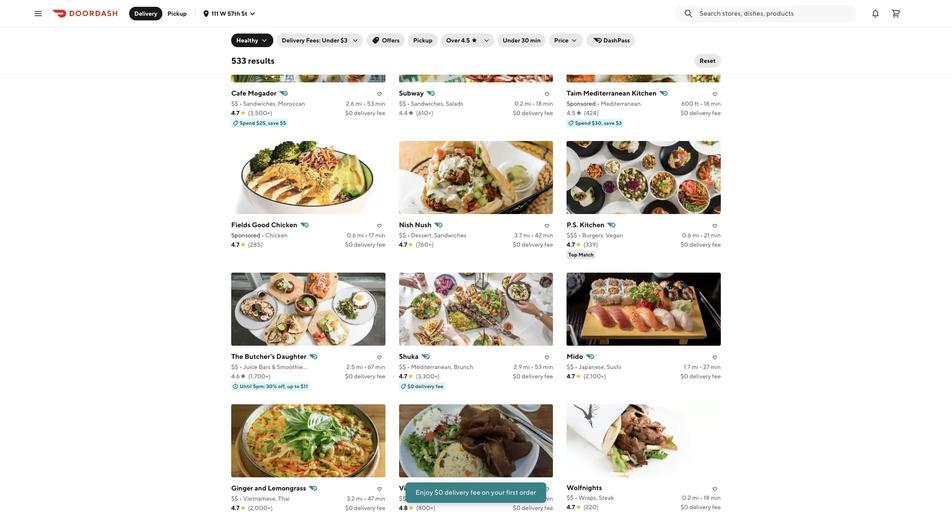Task type: describe. For each thing, give the bounding box(es) containing it.
4.7 for ginger and lemongrass
[[231, 505, 240, 512]]

mi for cafe mogador
[[356, 100, 362, 107]]

fees:
[[306, 37, 321, 44]]

$30,
[[592, 120, 603, 126]]

top
[[569, 252, 578, 258]]

600
[[682, 100, 694, 107]]

delivery for ginger and lemongrass
[[354, 505, 376, 512]]

2.5 mi • 67 min
[[347, 364, 385, 371]]

w
[[220, 10, 226, 17]]

4.7 for mido
[[567, 373, 575, 380]]

1 under from the left
[[322, 37, 339, 44]]

fee for village taverna
[[545, 505, 553, 512]]

mediterranean,
[[411, 364, 453, 371]]

4.7 for nish nush
[[399, 242, 407, 248]]

$$ for subway
[[399, 100, 406, 107]]

vegan
[[606, 232, 623, 239]]

$​0 for shuka
[[513, 373, 521, 380]]

over
[[446, 37, 460, 44]]

$$ • japanese, sushi
[[567, 364, 622, 371]]

mi for village taverna
[[523, 496, 530, 503]]

delivery button
[[129, 7, 162, 20]]

to
[[295, 384, 300, 390]]

delivery fees: under $3
[[282, 37, 348, 44]]

delivery for mido
[[690, 373, 711, 380]]

$​0 delivery fee for shuka
[[513, 373, 553, 380]]

ft
[[695, 100, 699, 107]]

$$ • seafood, salads
[[399, 496, 454, 503]]

4.8
[[399, 505, 408, 512]]

results
[[248, 56, 275, 65]]

4.6
[[231, 373, 240, 380]]

sandwiches
[[434, 232, 467, 239]]

steak
[[599, 495, 614, 502]]

pickup for right pickup button
[[413, 37, 433, 44]]

$​0 for fields good chicken
[[345, 242, 353, 248]]

over 4.5 button
[[441, 34, 494, 47]]

1 horizontal spatial $0
[[435, 489, 444, 497]]

spend $25, save $5
[[240, 120, 286, 126]]

juice
[[243, 364, 258, 371]]

nish
[[399, 221, 414, 229]]

village taverna
[[399, 485, 448, 493]]

delivery for delivery fees: under $3
[[282, 37, 305, 44]]

(2,000+)
[[248, 505, 273, 512]]

mido
[[567, 353, 583, 361]]

533
[[231, 56, 246, 65]]

mi for fields good chicken
[[357, 232, 364, 239]]

open menu image
[[33, 8, 43, 18]]

0.6 mi • 21 min
[[682, 232, 721, 239]]

order
[[520, 489, 537, 497]]

off,
[[278, 384, 286, 390]]

1 horizontal spatial pickup button
[[408, 34, 438, 47]]

111 w 57th st
[[211, 10, 247, 17]]

$11
[[301, 384, 308, 390]]

sponsored for taim
[[567, 100, 596, 107]]

$​0 delivery fee for taim mediterranean kitchen
[[681, 110, 721, 117]]

$​0 for village taverna
[[513, 505, 521, 512]]

53 for shuka
[[535, 364, 542, 371]]

3.7
[[514, 232, 522, 239]]

and
[[255, 485, 267, 493]]

(285)
[[248, 242, 263, 248]]

min for fields good chicken
[[375, 232, 385, 239]]

healthy button
[[231, 34, 273, 47]]

$​0 delivery fee for village taverna
[[513, 505, 553, 512]]

min for nish nush
[[543, 232, 553, 239]]

(424)
[[584, 110, 599, 117]]

sushi
[[607, 364, 622, 371]]

nish nush
[[399, 221, 432, 229]]

$5
[[280, 120, 286, 126]]

$​0 for mido
[[681, 373, 689, 380]]

$​0 delivery fee for ginger and lemongrass
[[345, 505, 385, 512]]

notification bell image
[[871, 8, 881, 18]]

wolfnights
[[567, 484, 602, 492]]

(3,300+)
[[416, 373, 440, 380]]

on
[[482, 489, 490, 497]]

fee for subway
[[545, 110, 553, 117]]

save for mediterranean
[[604, 120, 615, 126]]

$$ • vietnamese, thai
[[231, 496, 290, 503]]

wraps,
[[579, 495, 598, 502]]

$$ • sandwiches, salads
[[399, 100, 463, 107]]

0 vertical spatial mediterranean
[[583, 89, 631, 97]]

mi for mido
[[692, 364, 699, 371]]

offers button
[[367, 34, 405, 47]]

st
[[241, 10, 247, 17]]

$$$ • burgers, vegan
[[567, 232, 623, 239]]

0.6 for p.s. kitchen
[[682, 232, 692, 239]]

17
[[369, 232, 374, 239]]

min inside button
[[530, 37, 541, 44]]

delivery for subway
[[522, 110, 543, 117]]

mi for nish nush
[[524, 232, 530, 239]]

cafe
[[231, 89, 246, 97]]

18 for taim mediterranean kitchen
[[704, 100, 710, 107]]

$​0 for the butcher's daughter
[[345, 373, 353, 380]]

2.6
[[346, 100, 354, 107]]

fee for shuka
[[545, 373, 553, 380]]

$$ for village taverna
[[399, 496, 406, 503]]

4.7 left (220)
[[567, 504, 575, 511]]

fee for cafe mogador
[[377, 110, 385, 117]]

healthy
[[236, 37, 258, 44]]

fee for p.s. kitchen
[[712, 242, 721, 248]]

min for subway
[[543, 100, 553, 107]]

mi for subway
[[525, 100, 531, 107]]

nush
[[415, 221, 432, 229]]

salads for subway
[[446, 100, 463, 107]]

$3 for spend $30, save $3
[[616, 120, 622, 126]]

(610+)
[[416, 110, 433, 117]]

sponsored • mediterranean
[[567, 100, 641, 107]]

$​0 for p.s. kitchen
[[681, 242, 689, 248]]

delivery for village taverna
[[522, 505, 543, 512]]

57th
[[228, 10, 240, 17]]

1 vertical spatial mediterranean
[[601, 100, 641, 107]]

delivery for shuka
[[522, 373, 543, 380]]

2.3
[[514, 496, 522, 503]]

spend $30, save $3
[[575, 120, 622, 126]]

salads for village taverna
[[436, 496, 454, 503]]

p.s.
[[567, 221, 578, 229]]

111
[[211, 10, 219, 17]]

top match
[[569, 252, 594, 258]]

min for taim mediterranean kitchen
[[711, 100, 721, 107]]

ginger and lemongrass
[[231, 485, 306, 493]]

$$ • mediterranean, brunch
[[399, 364, 473, 371]]

chicken for sponsored • chicken
[[265, 232, 288, 239]]

$0 delivery fee
[[408, 384, 444, 390]]

$​0 delivery fee for mido
[[681, 373, 721, 380]]

3.7 mi • 42 min
[[514, 232, 553, 239]]

27
[[703, 364, 710, 371]]

1.7 mi • 27 min
[[684, 364, 721, 371]]

30%
[[266, 384, 277, 390]]

4.7 for cafe mogador
[[231, 110, 240, 117]]

taim mediterranean kitchen
[[567, 89, 657, 97]]

3.2 mi • 47 min
[[347, 496, 385, 503]]

until
[[240, 384, 252, 390]]

0.2 mi • 18 min for $$ • wraps, steak
[[682, 495, 721, 502]]

1 vertical spatial kitchen
[[580, 221, 605, 229]]



Task type: vqa. For each thing, say whether or not it's contained in the screenshot.


Task type: locate. For each thing, give the bounding box(es) containing it.
53 for cafe mogador
[[367, 100, 374, 107]]

$​0 delivery fee for cafe mogador
[[345, 110, 385, 117]]

reset button
[[695, 54, 721, 68]]

first
[[507, 489, 519, 497]]

delivery for fields good chicken
[[354, 242, 376, 248]]

mediterranean down taim mediterranean kitchen
[[601, 100, 641, 107]]

$$ up 4.4
[[399, 100, 406, 107]]

1 horizontal spatial sponsored
[[567, 100, 596, 107]]

seafood,
[[411, 496, 435, 503]]

(2,100+)
[[584, 373, 606, 380]]

1 horizontal spatial 4.5
[[567, 110, 576, 117]]

$$ • wraps, steak
[[567, 495, 614, 502]]

0 vertical spatial 53
[[367, 100, 374, 107]]

fee for nish nush
[[545, 242, 553, 248]]

$​0 for taim mediterranean kitchen
[[681, 110, 689, 117]]

0.2
[[515, 100, 524, 107], [682, 495, 691, 502]]

save left $5
[[268, 120, 279, 126]]

spend for mediterranean
[[575, 120, 591, 126]]

mi for ginger and lemongrass
[[356, 496, 363, 503]]

under left 30
[[503, 37, 520, 44]]

$$ for ginger and lemongrass
[[231, 496, 238, 503]]

$$ down ginger
[[231, 496, 238, 503]]

sandwiches, for subway
[[411, 100, 445, 107]]

0 horizontal spatial sandwiches,
[[243, 100, 277, 107]]

0 horizontal spatial 53
[[367, 100, 374, 107]]

chicken right good
[[271, 221, 297, 229]]

(1,700+)
[[248, 373, 271, 380]]

$0 down "mediterranean,"
[[408, 384, 414, 390]]

dashpass
[[604, 37, 630, 44]]

$3 for delivery fees: under $3
[[341, 37, 348, 44]]

0 vertical spatial chicken
[[271, 221, 297, 229]]

pickup for pickup button to the top
[[168, 10, 187, 17]]

4.5 right over
[[461, 37, 470, 44]]

$​0 delivery fee for subway
[[513, 110, 553, 117]]

4.4
[[399, 110, 408, 117]]

3.2
[[347, 496, 355, 503]]

0 horizontal spatial $0
[[408, 384, 414, 390]]

$$ for shuka
[[399, 364, 406, 371]]

delivery for nish nush
[[522, 242, 543, 248]]

$$ • juice bars & smoothies, pizza
[[231, 364, 323, 371]]

$25,
[[256, 120, 267, 126]]

0 horizontal spatial sponsored
[[231, 232, 260, 239]]

$​0 delivery fee
[[345, 110, 385, 117], [513, 110, 553, 117], [681, 110, 721, 117], [345, 242, 385, 248], [513, 242, 553, 248], [681, 242, 721, 248], [345, 373, 385, 380], [513, 373, 553, 380], [681, 373, 721, 380], [681, 504, 721, 511], [345, 505, 385, 512], [513, 505, 553, 512]]

0.6 left 21
[[682, 232, 692, 239]]

$$ down nish
[[399, 232, 406, 239]]

sponsored for fields
[[231, 232, 260, 239]]

0 vertical spatial pickup button
[[162, 7, 192, 20]]

japanese,
[[579, 364, 606, 371]]

1 horizontal spatial pickup
[[413, 37, 433, 44]]

pickup right delivery 'button'
[[168, 10, 187, 17]]

min for mido
[[711, 364, 721, 371]]

1 vertical spatial 53
[[535, 364, 542, 371]]

$​0 delivery fee for the butcher's daughter
[[345, 373, 385, 380]]

the butcher's daughter
[[231, 353, 307, 361]]

1 vertical spatial 0.2 mi • 18 min
[[682, 495, 721, 502]]

$3 right fees:
[[341, 37, 348, 44]]

good
[[252, 221, 270, 229]]

$$ down mido
[[567, 364, 574, 371]]

$$ down "cafe"
[[231, 100, 238, 107]]

0 vertical spatial 0.2 mi • 18 min
[[515, 100, 553, 107]]

0 vertical spatial pickup
[[168, 10, 187, 17]]

under
[[322, 37, 339, 44], [503, 37, 520, 44]]

$0 right enjoy
[[435, 489, 444, 497]]

over 4.5
[[446, 37, 470, 44]]

taverna
[[423, 485, 448, 493]]

1 vertical spatial $3
[[616, 120, 622, 126]]

$​0 for nish nush
[[513, 242, 521, 248]]

111 w 57th st button
[[203, 10, 256, 17]]

0 horizontal spatial 0.6
[[347, 232, 356, 239]]

min for p.s. kitchen
[[711, 232, 721, 239]]

mogador
[[248, 89, 277, 97]]

delivery for delivery
[[134, 10, 157, 17]]

1 vertical spatial 0.2
[[682, 495, 691, 502]]

pickup left over
[[413, 37, 433, 44]]

shuka
[[399, 353, 419, 361]]

min for the butcher's daughter
[[375, 364, 385, 371]]

delivery for taim mediterranean kitchen
[[690, 110, 711, 117]]

53
[[367, 100, 374, 107], [535, 364, 542, 371]]

0 vertical spatial 4.5
[[461, 37, 470, 44]]

offers
[[382, 37, 400, 44]]

under inside button
[[503, 37, 520, 44]]

1 horizontal spatial delivery
[[282, 37, 305, 44]]

under 30 min button
[[498, 34, 546, 47]]

mi
[[356, 100, 362, 107], [525, 100, 531, 107], [357, 232, 364, 239], [524, 232, 530, 239], [693, 232, 699, 239], [356, 364, 363, 371], [523, 364, 530, 371], [692, 364, 699, 371], [692, 495, 699, 502], [356, 496, 363, 503], [523, 496, 530, 503]]

fee for mido
[[712, 373, 721, 380]]

mi for p.s. kitchen
[[693, 232, 699, 239]]

butcher's
[[245, 353, 275, 361]]

0.6 for fields good chicken
[[347, 232, 356, 239]]

0 horizontal spatial 0.2
[[515, 100, 524, 107]]

$$ down the wolfnights
[[567, 495, 574, 502]]

0 horizontal spatial spend
[[240, 120, 255, 126]]

1 vertical spatial pickup button
[[408, 34, 438, 47]]

1 save from the left
[[268, 120, 279, 126]]

$$ • sandwiches, moroccan
[[231, 100, 305, 107]]

p.s. kitchen
[[567, 221, 605, 229]]

1 spend from the left
[[240, 120, 255, 126]]

lemongrass
[[268, 485, 306, 493]]

$$ up '4.8'
[[399, 496, 406, 503]]

53 right 2.6
[[367, 100, 374, 107]]

under right fees:
[[322, 37, 339, 44]]

$​0 for ginger and lemongrass
[[345, 505, 353, 512]]

0.2 for $$ • sandwiches, salads
[[515, 100, 524, 107]]

1 vertical spatial salads
[[436, 496, 454, 503]]

(760+)
[[416, 242, 434, 248]]

min for cafe mogador
[[375, 100, 385, 107]]

1 horizontal spatial 0.2 mi • 18 min
[[682, 495, 721, 502]]

1 vertical spatial chicken
[[265, 232, 288, 239]]

Store search: begin typing to search for stores available on DoorDash text field
[[700, 9, 852, 18]]

your
[[491, 489, 505, 497]]

sponsored down the fields
[[231, 232, 260, 239]]

kitchen up sponsored • mediterranean
[[632, 89, 657, 97]]

spend
[[240, 120, 255, 126], [575, 120, 591, 126]]

$$ for cafe mogador
[[231, 100, 238, 107]]

sponsored • chicken
[[231, 232, 288, 239]]

subway
[[399, 89, 424, 97]]

mi for the butcher's daughter
[[356, 364, 363, 371]]

pizza
[[308, 364, 323, 371]]

42
[[535, 232, 542, 239]]

save right $30,
[[604, 120, 615, 126]]

delivery inside 'button'
[[134, 10, 157, 17]]

4.7 down nish
[[399, 242, 407, 248]]

1 vertical spatial delivery
[[282, 37, 305, 44]]

1 horizontal spatial under
[[503, 37, 520, 44]]

up
[[287, 384, 293, 390]]

0 vertical spatial $0
[[408, 384, 414, 390]]

match
[[579, 252, 594, 258]]

$​0
[[345, 110, 353, 117], [513, 110, 521, 117], [681, 110, 689, 117], [345, 242, 353, 248], [513, 242, 521, 248], [681, 242, 689, 248], [345, 373, 353, 380], [513, 373, 521, 380], [681, 373, 689, 380], [681, 504, 689, 511], [345, 505, 353, 512], [513, 505, 521, 512]]

$3 right $30,
[[616, 120, 622, 126]]

0 horizontal spatial delivery
[[134, 10, 157, 17]]

4.7
[[231, 110, 240, 117], [231, 242, 240, 248], [399, 242, 407, 248], [567, 242, 575, 248], [399, 373, 407, 380], [567, 373, 575, 380], [567, 504, 575, 511], [231, 505, 240, 512]]

0 horizontal spatial pickup button
[[162, 7, 192, 20]]

(3,500+)
[[248, 110, 272, 117]]

price button
[[549, 34, 583, 47]]

1 sandwiches, from the left
[[243, 100, 277, 107]]

min for ginger and lemongrass
[[375, 496, 385, 503]]

price
[[554, 37, 569, 44]]

$​0 delivery fee for nish nush
[[513, 242, 553, 248]]

0 horizontal spatial kitchen
[[580, 221, 605, 229]]

2 0.6 from the left
[[682, 232, 692, 239]]

sponsored down taim
[[567, 100, 596, 107]]

2.9 mi • 53 min
[[514, 364, 553, 371]]

2.6 mi • 53 min
[[346, 100, 385, 107]]

30
[[522, 37, 529, 44]]

4.7 down shuka
[[399, 373, 407, 380]]

2 save from the left
[[604, 120, 615, 126]]

1 horizontal spatial 53
[[535, 364, 542, 371]]

1 horizontal spatial save
[[604, 120, 615, 126]]

mediterranean up sponsored • mediterranean
[[583, 89, 631, 97]]

$​0 for cafe mogador
[[345, 110, 353, 117]]

min
[[530, 37, 541, 44], [375, 100, 385, 107], [543, 100, 553, 107], [711, 100, 721, 107], [375, 232, 385, 239], [543, 232, 553, 239], [711, 232, 721, 239], [375, 364, 385, 371], [543, 364, 553, 371], [711, 364, 721, 371], [711, 495, 721, 502], [375, 496, 385, 503], [543, 496, 553, 503]]

4.5 inside over 4.5 button
[[461, 37, 470, 44]]

4.7 for p.s. kitchen
[[567, 242, 575, 248]]

save for mogador
[[268, 120, 279, 126]]

0 horizontal spatial pickup
[[168, 10, 187, 17]]

min for village taverna
[[543, 496, 553, 503]]

0 vertical spatial salads
[[446, 100, 463, 107]]

0 horizontal spatial save
[[268, 120, 279, 126]]

0 vertical spatial delivery
[[134, 10, 157, 17]]

moroccan
[[278, 100, 305, 107]]

dashpass button
[[587, 34, 635, 47]]

spend for mogador
[[240, 120, 255, 126]]

fee for the butcher's daughter
[[377, 373, 385, 380]]

dessert,
[[411, 232, 433, 239]]

53 right 2.9
[[535, 364, 542, 371]]

chicken for fields good chicken
[[271, 221, 297, 229]]

fee for fields good chicken
[[377, 242, 385, 248]]

0 vertical spatial $3
[[341, 37, 348, 44]]

0.2 mi • 18 min
[[515, 100, 553, 107], [682, 495, 721, 502]]

$$$
[[567, 232, 577, 239]]

2 sandwiches, from the left
[[411, 100, 445, 107]]

1 horizontal spatial sandwiches,
[[411, 100, 445, 107]]

delivery for p.s. kitchen
[[690, 242, 711, 248]]

0.2 for $$ • wraps, steak
[[682, 495, 691, 502]]

pickup button left 111
[[162, 7, 192, 20]]

$$ for the butcher's daughter
[[231, 364, 238, 371]]

0 vertical spatial sponsored
[[567, 100, 596, 107]]

2 spend from the left
[[575, 120, 591, 126]]

4.7 down "cafe"
[[231, 110, 240, 117]]

delivery
[[134, 10, 157, 17], [282, 37, 305, 44]]

4.7 down mido
[[567, 373, 575, 380]]

0 items, open order cart image
[[891, 8, 901, 18]]

0 horizontal spatial 0.2 mi • 18 min
[[515, 100, 553, 107]]

0 vertical spatial kitchen
[[632, 89, 657, 97]]

sandwiches, for cafe mogador
[[243, 100, 277, 107]]

$$ for nish nush
[[399, 232, 406, 239]]

0 horizontal spatial 4.5
[[461, 37, 470, 44]]

21
[[704, 232, 710, 239]]

delivery
[[354, 110, 376, 117], [522, 110, 543, 117], [690, 110, 711, 117], [354, 242, 376, 248], [522, 242, 543, 248], [690, 242, 711, 248], [354, 373, 376, 380], [522, 373, 543, 380], [690, 373, 711, 380], [415, 384, 435, 390], [445, 489, 470, 497], [690, 504, 711, 511], [354, 505, 376, 512], [522, 505, 543, 512]]

chicken down fields good chicken
[[265, 232, 288, 239]]

fee for ginger and lemongrass
[[377, 505, 385, 512]]

$​0 delivery fee for fields good chicken
[[345, 242, 385, 248]]

burgers,
[[582, 232, 605, 239]]

sandwiches, up (610+)
[[411, 100, 445, 107]]

0 vertical spatial 0.2
[[515, 100, 524, 107]]

(800+)
[[416, 505, 436, 512]]

pickup button left over
[[408, 34, 438, 47]]

4.7 for shuka
[[399, 373, 407, 380]]

0 horizontal spatial $3
[[341, 37, 348, 44]]

min for shuka
[[543, 364, 553, 371]]

&
[[272, 364, 276, 371]]

4.5 down taim
[[567, 110, 576, 117]]

$​0 delivery fee for p.s. kitchen
[[681, 242, 721, 248]]

4.7 down ginger
[[231, 505, 240, 512]]

4.7 for fields good chicken
[[231, 242, 240, 248]]

enjoy $0 delivery fee on your first order
[[416, 489, 537, 497]]

spend left $25,
[[240, 120, 255, 126]]

sandwiches, up (3,500+)
[[243, 100, 277, 107]]

$$ for mido
[[567, 364, 574, 371]]

1 vertical spatial $0
[[435, 489, 444, 497]]

(339)
[[584, 242, 598, 248]]

0.2 mi • 18 min for $$ • sandwiches, salads
[[515, 100, 553, 107]]

fee for taim mediterranean kitchen
[[712, 110, 721, 117]]

1 horizontal spatial 0.6
[[682, 232, 692, 239]]

enjoy
[[416, 489, 433, 497]]

1 vertical spatial sponsored
[[231, 232, 260, 239]]

mi for shuka
[[523, 364, 530, 371]]

delivery for cafe mogador
[[354, 110, 376, 117]]

1 0.6 from the left
[[347, 232, 356, 239]]

600 ft • 18 min
[[682, 100, 721, 107]]

until 5pm: 30% off, up to $11
[[240, 384, 308, 390]]

$$ down shuka
[[399, 364, 406, 371]]

4.7 left (285)
[[231, 242, 240, 248]]

0 horizontal spatial under
[[322, 37, 339, 44]]

1 vertical spatial 4.5
[[567, 110, 576, 117]]

$​0 for subway
[[513, 110, 521, 117]]

cafe mogador
[[231, 89, 277, 97]]

1 horizontal spatial spend
[[575, 120, 591, 126]]

67
[[368, 364, 374, 371]]

delivery for the butcher's daughter
[[354, 373, 376, 380]]

1 horizontal spatial 0.2
[[682, 495, 691, 502]]

village
[[399, 485, 421, 493]]

1 horizontal spatial kitchen
[[632, 89, 657, 97]]

vietnamese,
[[243, 496, 277, 503]]

1 horizontal spatial $3
[[616, 120, 622, 126]]

4.7 down $$$
[[567, 242, 575, 248]]

18 for subway
[[536, 100, 542, 107]]

1 vertical spatial pickup
[[413, 37, 433, 44]]

spend down (424)
[[575, 120, 591, 126]]

2 under from the left
[[503, 37, 520, 44]]

$$ • dessert, sandwiches
[[399, 232, 467, 239]]

0.6 left 17
[[347, 232, 356, 239]]

kitchen up burgers,
[[580, 221, 605, 229]]

bars
[[259, 364, 271, 371]]

mediterranean
[[583, 89, 631, 97], [601, 100, 641, 107]]

2.5
[[347, 364, 355, 371]]

$$ up 4.6
[[231, 364, 238, 371]]



